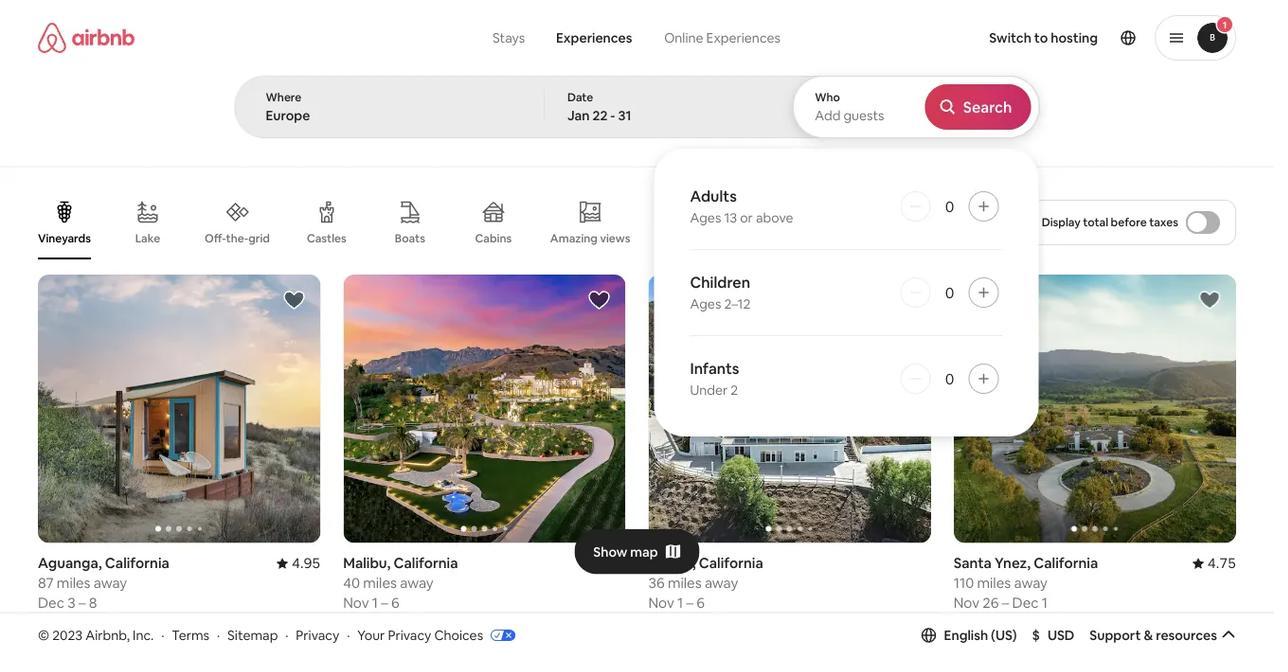 Task type: vqa. For each thing, say whether or not it's contained in the screenshot.


Task type: locate. For each thing, give the bounding box(es) containing it.
· right terms
[[217, 627, 220, 644]]

nov down 40
[[343, 594, 369, 613]]

1 horizontal spatial night
[[390, 620, 424, 638]]

3 miles from the left
[[668, 574, 702, 593]]

california right the ynez,
[[1034, 554, 1099, 573]]

group
[[38, 186, 912, 260], [38, 275, 321, 543], [343, 275, 626, 543], [649, 275, 931, 543], [954, 275, 1237, 543]]

2 malibu, from the left
[[649, 554, 696, 573]]

ages down adults at the top of the page
[[690, 209, 722, 226]]

4 – from the left
[[1002, 594, 1010, 613]]

40
[[343, 574, 360, 593]]

miles inside malibu, california 36 miles away nov 1 – 6 $1,091
[[668, 574, 702, 593]]

2 privacy from the left
[[388, 627, 431, 644]]

miles inside aguanga, california 87 miles away dec 3 – 8 $170 night
[[57, 574, 91, 593]]

resources
[[1156, 627, 1218, 644]]

ynez,
[[995, 554, 1031, 573]]

group for 40 miles away
[[343, 275, 626, 543]]

your privacy choices link
[[358, 627, 516, 645]]

california for malibu, california 36 miles away nov 1 – 6 $1,091
[[699, 554, 764, 573]]

away for $170
[[94, 574, 127, 593]]

night inside santa ynez, california 110 miles away nov 26 – dec 1 $2,383 night
[[1002, 620, 1035, 638]]

display total before taxes button
[[1026, 200, 1237, 245]]

night for 8
[[72, 620, 106, 638]]

– up '$1,091'
[[687, 594, 694, 613]]

miles inside the malibu, california 40 miles away nov 1 – 6 $3,795 night
[[363, 574, 397, 593]]

or
[[740, 209, 753, 226]]

ages inside children ages 2–12
[[690, 296, 722, 313]]

3
[[68, 594, 76, 613]]

miles right 36
[[668, 574, 702, 593]]

· right inc.
[[161, 627, 164, 644]]

add
[[815, 107, 841, 124]]

4 california from the left
[[1034, 554, 1099, 573]]

6 inside the malibu, california 40 miles away nov 1 – 6 $3,795 night
[[391, 594, 400, 613]]

2 california from the left
[[394, 554, 458, 573]]

– inside the malibu, california 40 miles away nov 1 – 6 $3,795 night
[[381, 594, 388, 613]]

night inside aguanga, california 87 miles away dec 3 – 8 $170 night
[[72, 620, 106, 638]]

away inside the malibu, california 40 miles away nov 1 – 6 $3,795 night
[[400, 574, 434, 593]]

before
[[1111, 215, 1147, 230]]

1 vertical spatial ages
[[690, 296, 722, 313]]

ages
[[690, 209, 722, 226], [690, 296, 722, 313]]

experiences tab panel
[[235, 76, 1040, 437]]

110
[[954, 574, 974, 593]]

0 for children
[[945, 283, 955, 302]]

dec left 3
[[38, 594, 64, 613]]

nov down 36
[[649, 594, 675, 613]]

0 horizontal spatial dec
[[38, 594, 64, 613]]

– for $1,091
[[687, 594, 694, 613]]

add to wishlist: malibu, california image for 36 miles away
[[893, 289, 916, 312]]

1 – from the left
[[79, 594, 86, 613]]

1 add to wishlist: malibu, california image from the left
[[588, 289, 611, 312]]

2 vertical spatial 0
[[945, 369, 955, 389]]

add to wishlist: malibu, california image
[[588, 289, 611, 312], [893, 289, 916, 312]]

adults
[[690, 186, 737, 206]]

– inside malibu, california 36 miles away nov 1 – 6 $1,091
[[687, 594, 694, 613]]

– right 26
[[1002, 594, 1010, 613]]

None search field
[[235, 0, 1040, 437]]

inc.
[[133, 627, 154, 644]]

display total before taxes
[[1042, 215, 1179, 230]]

experiences button
[[541, 19, 648, 57]]

california inside aguanga, california 87 miles away dec 3 – 8 $170 night
[[105, 554, 169, 573]]

4 miles from the left
[[978, 574, 1011, 593]]

· left privacy link
[[285, 627, 289, 644]]

california inside the malibu, california 40 miles away nov 1 – 6 $3,795 night
[[394, 554, 458, 573]]

who add guests
[[815, 90, 885, 124]]

nov down 110
[[954, 594, 980, 613]]

boats
[[395, 231, 425, 246]]

ages inside adults ages 13 or above
[[690, 209, 722, 226]]

miles up 26
[[978, 574, 1011, 593]]

0 horizontal spatial privacy
[[296, 627, 340, 644]]

aguanga,
[[38, 554, 102, 573]]

miles up 3
[[57, 574, 91, 593]]

santa
[[954, 554, 992, 573]]

0 horizontal spatial 6
[[391, 594, 400, 613]]

malibu, for 40
[[343, 554, 391, 573]]

away inside malibu, california 36 miles away nov 1 – 6 $1,091
[[705, 574, 739, 593]]

1 vertical spatial 0
[[945, 283, 955, 302]]

1 dec from the left
[[38, 594, 64, 613]]

none search field containing adults
[[235, 0, 1040, 437]]

away up the your privacy choices at the bottom left
[[400, 574, 434, 593]]

1 0 from the top
[[945, 197, 955, 216]]

show
[[593, 544, 628, 561]]

english
[[944, 627, 989, 644]]

1 horizontal spatial nov
[[649, 594, 675, 613]]

1 malibu, from the left
[[343, 554, 391, 573]]

away up 8
[[94, 574, 127, 593]]

6 down show map button in the bottom of the page
[[697, 594, 705, 613]]

-
[[611, 107, 616, 124]]

1 away from the left
[[94, 574, 127, 593]]

1 inside dropdown button
[[1223, 18, 1227, 31]]

©
[[38, 627, 49, 644]]

switch
[[990, 29, 1032, 46]]

6
[[391, 594, 400, 613], [697, 594, 705, 613]]

– right 3
[[79, 594, 86, 613]]

1 horizontal spatial 6
[[697, 594, 705, 613]]

privacy link
[[296, 627, 340, 644]]

malibu, inside the malibu, california 40 miles away nov 1 – 6 $3,795 night
[[343, 554, 391, 573]]

6 inside malibu, california 36 miles away nov 1 – 6 $1,091
[[697, 594, 705, 613]]

0 horizontal spatial night
[[72, 620, 106, 638]]

1 · from the left
[[161, 627, 164, 644]]

– inside aguanga, california 87 miles away dec 3 – 8 $170 night
[[79, 594, 86, 613]]

2 6 from the left
[[697, 594, 705, 613]]

1 horizontal spatial privacy
[[388, 627, 431, 644]]

2 experiences from the left
[[707, 29, 781, 46]]

nov inside malibu, california 36 miles away nov 1 – 6 $1,091
[[649, 594, 675, 613]]

6 for $3,795
[[391, 594, 400, 613]]

3 – from the left
[[687, 594, 694, 613]]

1 nov from the left
[[343, 594, 369, 613]]

0 horizontal spatial add to wishlist: malibu, california image
[[588, 289, 611, 312]]

1 miles from the left
[[57, 574, 91, 593]]

nov inside the malibu, california 40 miles away nov 1 – 6 $3,795 night
[[343, 594, 369, 613]]

2 nov from the left
[[649, 594, 675, 613]]

night
[[72, 620, 106, 638], [390, 620, 424, 638], [1002, 620, 1035, 638]]

privacy
[[296, 627, 340, 644], [388, 627, 431, 644]]

1 horizontal spatial malibu,
[[649, 554, 696, 573]]

– up $3,795
[[381, 594, 388, 613]]

adults ages 13 or above
[[690, 186, 794, 226]]

away right 36
[[705, 574, 739, 593]]

0 horizontal spatial nov
[[343, 594, 369, 613]]

– for $3,795
[[381, 594, 388, 613]]

· left your
[[347, 627, 350, 644]]

2 – from the left
[[381, 594, 388, 613]]

2 add to wishlist: malibu, california image from the left
[[893, 289, 916, 312]]

support & resources button
[[1090, 627, 1237, 644]]

miles right 40
[[363, 574, 397, 593]]

hosting
[[1051, 29, 1098, 46]]

california right map
[[699, 554, 764, 573]]

stays button
[[477, 19, 541, 57]]

0 horizontal spatial malibu,
[[343, 554, 391, 573]]

airbnb,
[[86, 627, 130, 644]]

away down the ynez,
[[1014, 574, 1048, 593]]

2 miles from the left
[[363, 574, 397, 593]]

3 away from the left
[[705, 574, 739, 593]]

6 up the your privacy choices at the bottom left
[[391, 594, 400, 613]]

off-the-grid
[[205, 231, 270, 246]]

1 horizontal spatial add to wishlist: malibu, california image
[[893, 289, 916, 312]]

away inside aguanga, california 87 miles away dec 3 – 8 $170 night
[[94, 574, 127, 593]]

3 night from the left
[[1002, 620, 1035, 638]]

away for $1,091
[[705, 574, 739, 593]]

sitemap
[[228, 627, 278, 644]]

guests
[[844, 107, 885, 124]]

ages down children
[[690, 296, 722, 313]]

·
[[161, 627, 164, 644], [217, 627, 220, 644], [285, 627, 289, 644], [347, 627, 350, 644]]

2 0 from the top
[[945, 283, 955, 302]]

away inside santa ynez, california 110 miles away nov 26 – dec 1 $2,383 night
[[1014, 574, 1048, 593]]

3 0 from the top
[[945, 369, 955, 389]]

4.75 out of 5 average rating image
[[1193, 554, 1237, 573]]

lake
[[135, 231, 160, 246]]

away
[[94, 574, 127, 593], [400, 574, 434, 593], [705, 574, 739, 593], [1014, 574, 1048, 593]]

2 horizontal spatial nov
[[954, 594, 980, 613]]

privacy right your
[[388, 627, 431, 644]]

add to wishlist: aguanga, california image
[[283, 289, 305, 312]]

4 away from the left
[[1014, 574, 1048, 593]]

1 night from the left
[[72, 620, 106, 638]]

0
[[945, 197, 955, 216], [945, 283, 955, 302], [945, 369, 955, 389]]

total
[[1083, 215, 1109, 230]]

malibu, up 36
[[649, 554, 696, 573]]

california
[[105, 554, 169, 573], [394, 554, 458, 573], [699, 554, 764, 573], [1034, 554, 1099, 573]]

0 vertical spatial ages
[[690, 209, 722, 226]]

under
[[690, 382, 728, 399]]

$
[[1033, 627, 1040, 644]]

views
[[600, 231, 631, 246]]

2 away from the left
[[400, 574, 434, 593]]

1 horizontal spatial experiences
[[707, 29, 781, 46]]

2023
[[52, 627, 83, 644]]

1 experiences from the left
[[556, 29, 633, 46]]

your privacy choices
[[358, 627, 483, 644]]

4 · from the left
[[347, 627, 350, 644]]

away for $3,795
[[400, 574, 434, 593]]

© 2023 airbnb, inc. ·
[[38, 627, 164, 644]]

malibu, inside malibu, california 36 miles away nov 1 – 6 $1,091
[[649, 554, 696, 573]]

night inside the malibu, california 40 miles away nov 1 – 6 $3,795 night
[[390, 620, 424, 638]]

group for 87 miles away
[[38, 275, 321, 543]]

miles
[[57, 574, 91, 593], [363, 574, 397, 593], [668, 574, 702, 593], [978, 574, 1011, 593]]

experiences right online
[[707, 29, 781, 46]]

ages for children
[[690, 296, 722, 313]]

0 vertical spatial 0
[[945, 197, 955, 216]]

california for aguanga, california 87 miles away dec 3 – 8 $170 night
[[105, 554, 169, 573]]

add to wishlist: malibu, california image for 40 miles away
[[588, 289, 611, 312]]

0 horizontal spatial experiences
[[556, 29, 633, 46]]

malibu, up 40
[[343, 554, 391, 573]]

– for $170
[[79, 594, 86, 613]]

show map
[[593, 544, 658, 561]]

2 horizontal spatial night
[[1002, 620, 1035, 638]]

infants
[[690, 359, 740, 378]]

2 ages from the top
[[690, 296, 722, 313]]

5.0 out of 5 average rating image
[[591, 554, 626, 573]]

california up the your privacy choices at the bottom left
[[394, 554, 458, 573]]

experiences
[[556, 29, 633, 46], [707, 29, 781, 46]]

california inside malibu, california 36 miles away nov 1 – 6 $1,091
[[699, 554, 764, 573]]

dec up $
[[1013, 594, 1039, 613]]

3 california from the left
[[699, 554, 764, 573]]

36
[[649, 574, 665, 593]]

experiences inside experiences 'button'
[[556, 29, 633, 46]]

privacy left $3,795
[[296, 627, 340, 644]]

stays
[[493, 29, 525, 46]]

nov inside santa ynez, california 110 miles away nov 26 – dec 1 $2,383 night
[[954, 594, 980, 613]]

–
[[79, 594, 86, 613], [381, 594, 388, 613], [687, 594, 694, 613], [1002, 594, 1010, 613]]

1 california from the left
[[105, 554, 169, 573]]

3 nov from the left
[[954, 594, 980, 613]]

2 night from the left
[[390, 620, 424, 638]]

1 horizontal spatial dec
[[1013, 594, 1039, 613]]

experiences inside online experiences 'link'
[[707, 29, 781, 46]]

santa ynez, california 110 miles away nov 26 – dec 1 $2,383 night
[[954, 554, 1099, 638]]

$170
[[38, 620, 69, 638]]

california right aguanga, on the bottom left of page
[[105, 554, 169, 573]]

experiences up date
[[556, 29, 633, 46]]

1 6 from the left
[[391, 594, 400, 613]]

2 dec from the left
[[1013, 594, 1039, 613]]

1 ages from the top
[[690, 209, 722, 226]]



Task type: describe. For each thing, give the bounding box(es) containing it.
switch to hosting
[[990, 29, 1098, 46]]

0 for adults
[[945, 197, 955, 216]]

5.0
[[606, 554, 626, 573]]

Where field
[[266, 107, 514, 124]]

2
[[731, 382, 738, 399]]

show map button
[[575, 529, 700, 575]]

3 · from the left
[[285, 627, 289, 644]]

map
[[630, 544, 658, 561]]

87
[[38, 574, 54, 593]]

8
[[89, 594, 97, 613]]

group for 110 miles away
[[954, 275, 1237, 543]]

what can we help you find? tab list
[[477, 19, 648, 57]]

miles for 36
[[668, 574, 702, 593]]

malibu, california 40 miles away nov 1 – 6 $3,795 night
[[343, 554, 458, 638]]

2–12
[[724, 296, 751, 313]]

2 · from the left
[[217, 627, 220, 644]]

– inside santa ynez, california 110 miles away nov 26 – dec 1 $2,383 night
[[1002, 594, 1010, 613]]

infants under 2
[[690, 359, 740, 399]]

31
[[618, 107, 632, 124]]

usd
[[1048, 627, 1075, 644]]

your
[[358, 627, 385, 644]]

support
[[1090, 627, 1141, 644]]

online
[[664, 29, 704, 46]]

4.95 out of 5 average rating image
[[277, 554, 321, 573]]

choices
[[434, 627, 483, 644]]

6 for $1,091
[[697, 594, 705, 613]]

children ages 2–12
[[690, 272, 751, 313]]

profile element
[[827, 0, 1237, 76]]

support & resources
[[1090, 627, 1218, 644]]

jan
[[568, 107, 590, 124]]

california for malibu, california 40 miles away nov 1 – 6 $3,795 night
[[394, 554, 458, 573]]

terms link
[[172, 627, 210, 644]]

online experiences
[[664, 29, 781, 46]]

english (us)
[[944, 627, 1017, 644]]

group for 36 miles away
[[649, 275, 931, 543]]

miles for 40
[[363, 574, 397, 593]]

off-
[[205, 231, 226, 246]]

switch to hosting link
[[978, 18, 1110, 58]]

group containing off-the-grid
[[38, 186, 912, 260]]

(us)
[[991, 627, 1017, 644]]

1 inside malibu, california 36 miles away nov 1 – 6 $1,091
[[678, 594, 684, 613]]

online experiences link
[[648, 19, 798, 57]]

&
[[1144, 627, 1153, 644]]

nov for 36
[[649, 594, 675, 613]]

ages for adults
[[690, 209, 722, 226]]

4.75
[[1208, 554, 1237, 573]]

1 button
[[1155, 15, 1237, 61]]

13
[[724, 209, 737, 226]]

night for 6
[[390, 620, 424, 638]]

$1,091
[[649, 620, 690, 638]]

castles
[[307, 231, 347, 246]]

$ usd
[[1033, 627, 1075, 644]]

nov for 40
[[343, 594, 369, 613]]

terms
[[172, 627, 210, 644]]

taxes
[[1150, 215, 1179, 230]]

aguanga, california 87 miles away dec 3 – 8 $170 night
[[38, 554, 169, 638]]

1 privacy from the left
[[296, 627, 340, 644]]

english (us) button
[[922, 627, 1017, 644]]

malibu, for 36
[[649, 554, 696, 573]]

1 inside santa ynez, california 110 miles away nov 26 – dec 1 $2,383 night
[[1042, 594, 1048, 613]]

who
[[815, 90, 841, 105]]

dec inside santa ynez, california 110 miles away nov 26 – dec 1 $2,383 night
[[1013, 594, 1039, 613]]

amazing
[[550, 231, 598, 246]]

miles for 87
[[57, 574, 91, 593]]

4.95
[[292, 554, 321, 573]]

california inside santa ynez, california 110 miles away nov 26 – dec 1 $2,383 night
[[1034, 554, 1099, 573]]

sitemap link
[[228, 627, 278, 644]]

malibu, california 36 miles away nov 1 – 6 $1,091
[[649, 554, 764, 638]]

date jan 22 - 31
[[568, 90, 632, 124]]

date
[[568, 90, 594, 105]]

to
[[1035, 29, 1048, 46]]

add to wishlist: santa ynez, california image
[[1199, 289, 1222, 312]]

children
[[690, 272, 751, 292]]

miles inside santa ynez, california 110 miles away nov 26 – dec 1 $2,383 night
[[978, 574, 1011, 593]]

0 for infants
[[945, 369, 955, 389]]

$3,795
[[343, 620, 387, 638]]

dec inside aguanga, california 87 miles away dec 3 – 8 $170 night
[[38, 594, 64, 613]]

the-
[[226, 231, 248, 246]]

display
[[1042, 215, 1081, 230]]

amazing views
[[550, 231, 631, 246]]

$2,383
[[954, 620, 999, 638]]

terms · sitemap · privacy ·
[[172, 627, 350, 644]]

22
[[593, 107, 608, 124]]

1 inside the malibu, california 40 miles away nov 1 – 6 $3,795 night
[[372, 594, 378, 613]]

vineyards
[[38, 231, 91, 246]]

26
[[983, 594, 999, 613]]

grid
[[248, 231, 270, 246]]

cabins
[[475, 231, 512, 246]]



